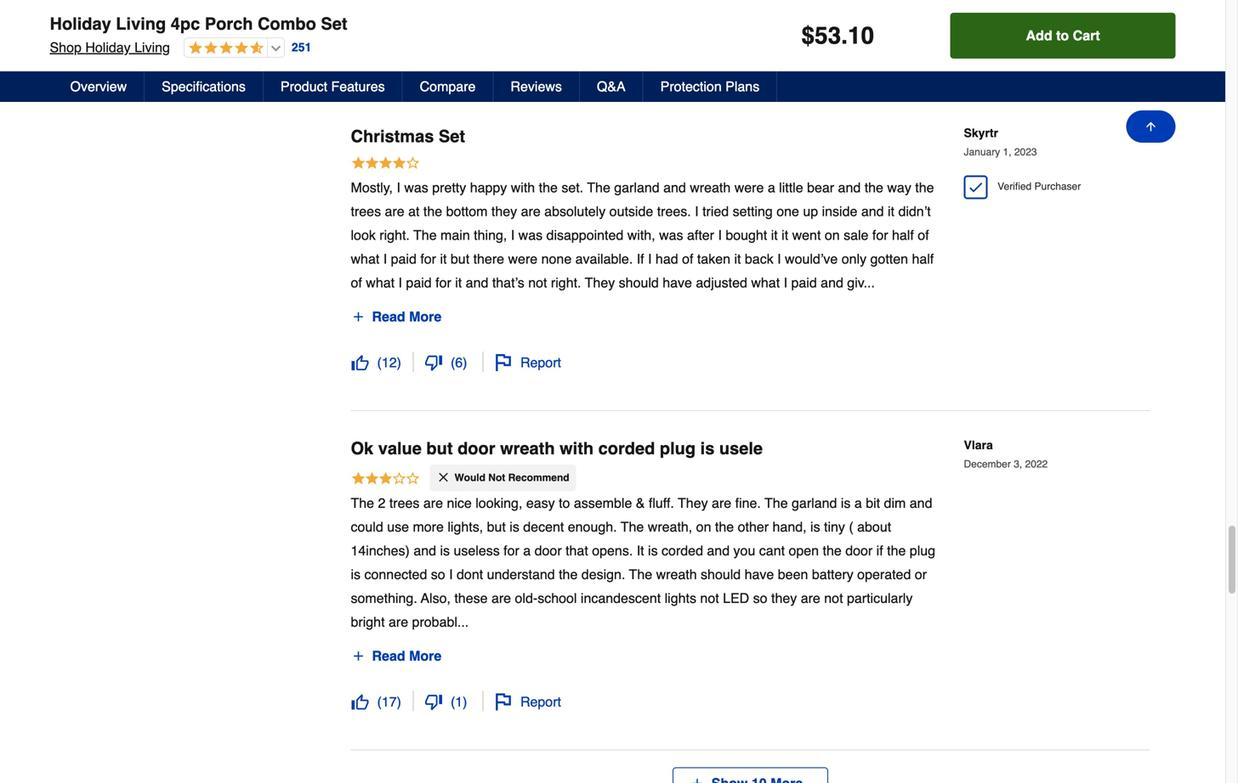 Task type: vqa. For each thing, say whether or not it's contained in the screenshot.
Report button for value
yes



Task type: locate. For each thing, give the bounding box(es) containing it.
with,
[[627, 227, 655, 243]]

thumb down image left 1
[[425, 694, 442, 711]]

1 more from the top
[[409, 309, 442, 325]]

1 horizontal spatial with
[[560, 439, 594, 459]]

verified
[[998, 4, 1032, 16], [998, 181, 1032, 193]]

0 vertical spatial should
[[619, 275, 659, 291]]

0 vertical spatial corded
[[598, 439, 655, 459]]

sale
[[844, 227, 869, 243]]

0 vertical spatial trees
[[351, 204, 381, 219]]

0 horizontal spatial plus image
[[352, 650, 365, 664]]

1 horizontal spatial corded
[[662, 544, 703, 559]]

set.
[[561, 180, 583, 196]]

set down compare button
[[439, 127, 465, 146]]

1 vertical spatial to
[[559, 496, 570, 512]]

( for ( 1 )
[[451, 695, 455, 711]]

for up understand on the bottom left
[[504, 544, 519, 559]]

1 horizontal spatial of
[[682, 251, 693, 267]]

wreath up lights
[[656, 567, 697, 583]]

i down mostly,
[[383, 251, 387, 267]]

protection plans
[[660, 79, 759, 94]]

0 vertical spatial half
[[892, 227, 914, 243]]

read more button down bright
[[351, 643, 442, 671]]

gotten
[[870, 251, 908, 267]]

1 vertical spatial more
[[409, 649, 442, 665]]

specifications
[[162, 79, 246, 94]]

a inside mostly,  i was pretty happy with the set. the garland and wreath were a little bear and the way the trees are at the bottom they are absolutely outside trees.  i tried setting one up inside and it didn't look right. the main thing, i was disappointed with, was after i bought it it went on sale for half of what i paid for it but there were none available. if i had of taken it back i would've only gotten half of what i paid for it and that's not right. they should have adjusted what i paid and giv...
[[768, 180, 775, 196]]

inside
[[822, 204, 857, 219]]

1 vertical spatial have
[[745, 567, 774, 583]]

0 horizontal spatial should
[[619, 275, 659, 291]]

) for ( 1 )
[[463, 695, 467, 711]]

a left bit
[[854, 496, 862, 512]]

1 vertical spatial set
[[439, 127, 465, 146]]

on inside mostly,  i was pretty happy with the set. the garland and wreath were a little bear and the way the trees are at the bottom they are absolutely outside trees.  i tried setting one up inside and it didn't look right. the main thing, i was disappointed with, was after i bought it it went on sale for half of what i paid for it but there were none available. if i had of taken it back i would've only gotten half of what i paid for it and that's not right. they should have adjusted what i paid and giv...
[[825, 227, 840, 243]]

shop
[[50, 40, 82, 55]]

the down that
[[559, 567, 578, 583]]

little
[[779, 180, 803, 196]]

1 horizontal spatial they
[[678, 496, 708, 512]]

) left flag icon
[[463, 355, 467, 371]]

to inside button
[[1056, 28, 1069, 43]]

0 vertical spatial read
[[372, 309, 405, 325]]

1 vertical spatial but
[[426, 439, 453, 459]]

1 vertical spatial thumb down image
[[425, 694, 442, 711]]

1 horizontal spatial so
[[753, 591, 767, 607]]

old-
[[515, 591, 538, 607]]

were up that's
[[508, 251, 538, 267]]

connected
[[364, 567, 427, 583]]

2 horizontal spatial a
[[854, 496, 862, 512]]

skyrtr january 1, 2023
[[964, 126, 1037, 158]]

corded down wreath,
[[662, 544, 703, 559]]

the left set.
[[539, 180, 558, 196]]

0 horizontal spatial they
[[491, 204, 517, 219]]

cant
[[759, 544, 785, 559]]

it
[[637, 544, 644, 559]]

0 horizontal spatial on
[[696, 520, 711, 535]]

is down looking,
[[510, 520, 519, 535]]

plug inside the 'the 2 trees are nice looking, easy to assemble & fluff. they are fine. the garland is a bit dim and could use more lights, but is decent enough. the wreath, on the other hand, is tiny ( about 14inches) and is useless for a door that opens. it is corded and you cant open the door if the plug is connected so i dont understand the design. the wreath should have been battery operated  or something. also, these are old-school incandescent lights not led so they are not particularly bright are probabl...'
[[910, 544, 935, 559]]

plus image
[[352, 650, 365, 664], [690, 778, 704, 784]]

these
[[454, 591, 488, 607]]

1 vertical spatial garland
[[792, 496, 837, 512]]

0 horizontal spatial to
[[559, 496, 570, 512]]

to inside the 'the 2 trees are nice looking, easy to assemble & fluff. they are fine. the garland is a bit dim and could use more lights, but is decent enough. the wreath, on the other hand, is tiny ( about 14inches) and is useless for a door that opens. it is corded and you cant open the door if the plug is connected so i dont understand the design. the wreath should have been battery operated  or something. also, these are old-school incandescent lights not led so they are not particularly bright are probabl...'
[[559, 496, 570, 512]]

2 horizontal spatial not
[[824, 591, 843, 607]]

i down "would've"
[[784, 275, 787, 291]]

1 vertical spatial read more
[[372, 649, 442, 665]]

0 vertical spatial plus image
[[352, 650, 365, 664]]

door down decent
[[535, 544, 562, 559]]

but down looking,
[[487, 520, 506, 535]]

door up the would
[[458, 439, 495, 459]]

( right tiny
[[849, 520, 853, 535]]

plug
[[660, 439, 696, 459], [910, 544, 935, 559]]

but up close 'icon'
[[426, 439, 453, 459]]

0 vertical spatial but
[[451, 251, 469, 267]]

thumb up image
[[352, 355, 369, 372]]

bright
[[351, 615, 385, 631]]

1 vertical spatial so
[[753, 591, 767, 607]]

trees up look
[[351, 204, 381, 219]]

were up setting
[[734, 180, 764, 196]]

( right thumb up icon at the bottom of page
[[377, 695, 382, 711]]

trees right 2
[[389, 496, 420, 512]]

ok value but door wreath with corded plug is usele
[[351, 439, 763, 459]]

have
[[663, 275, 692, 291], [745, 567, 774, 583]]

0 horizontal spatial a
[[523, 544, 531, 559]]

0 horizontal spatial corded
[[598, 439, 655, 459]]

the left way
[[865, 180, 883, 196]]

1 horizontal spatial have
[[745, 567, 774, 583]]

dim
[[884, 496, 906, 512]]

report
[[520, 355, 561, 371], [520, 695, 561, 711]]

compare
[[420, 79, 476, 94]]

0 vertical spatial living
[[116, 14, 166, 34]]

read down bright
[[372, 649, 405, 665]]

but
[[451, 251, 469, 267], [426, 439, 453, 459], [487, 520, 506, 535]]

) for ( 6 )
[[463, 355, 467, 371]]

should
[[619, 275, 659, 291], [701, 567, 741, 583]]

the
[[539, 180, 558, 196], [865, 180, 883, 196], [915, 180, 934, 196], [423, 204, 442, 219], [715, 520, 734, 535], [823, 544, 842, 559], [887, 544, 906, 559], [559, 567, 578, 583]]

0 horizontal spatial trees
[[351, 204, 381, 219]]

set right combo
[[321, 14, 347, 34]]

1 horizontal spatial should
[[701, 567, 741, 583]]

1 thumb down image from the top
[[425, 355, 442, 372]]

arrow up image
[[1144, 120, 1158, 134]]

report button for value
[[494, 693, 562, 713]]

1 vertical spatial report button
[[494, 693, 562, 713]]

for inside the 'the 2 trees are nice looking, easy to assemble & fluff. they are fine. the garland is a bit dim and could use more lights, but is decent enough. the wreath, on the other hand, is tiny ( about 14inches) and is useless for a door that opens. it is corded and you cant open the door if the plug is connected so i dont understand the design. the wreath should have been battery operated  or something. also, these are old-school incandescent lights not led so they are not particularly bright are probabl...'
[[504, 544, 519, 559]]

1 vertical spatial corded
[[662, 544, 703, 559]]

more
[[413, 520, 444, 535]]

at
[[408, 204, 420, 219]]

you
[[733, 544, 755, 559]]

1 vertical spatial verified
[[998, 181, 1032, 193]]

are left fine.
[[712, 496, 731, 512]]

of down didn't
[[918, 227, 929, 243]]

1
[[455, 695, 463, 711]]

2 vertical spatial but
[[487, 520, 506, 535]]

&
[[636, 496, 645, 512]]

holiday
[[50, 14, 111, 34], [85, 40, 131, 55]]

thumb down image for value
[[425, 694, 442, 711]]

2 thumb down image from the top
[[425, 694, 442, 711]]

( right thumb up image
[[377, 355, 382, 371]]

( for ( 6 )
[[451, 355, 455, 371]]

(
[[377, 355, 382, 371], [451, 355, 455, 371], [849, 520, 853, 535], [377, 695, 382, 711], [451, 695, 455, 711]]

1 vertical spatial verified purchaser
[[992, 181, 1081, 193]]

trees inside mostly,  i was pretty happy with the set. the garland and wreath were a little bear and the way the trees are at the bottom they are absolutely outside trees.  i tried setting one up inside and it didn't look right. the main thing, i was disappointed with, was after i bought it it went on sale for half of what i paid for it but there were none available. if i had of taken it back i would've only gotten half of what i paid for it and that's not right. they should have adjusted what i paid and giv...
[[351, 204, 381, 219]]

holiday up shop
[[50, 14, 111, 34]]

0 horizontal spatial were
[[508, 251, 538, 267]]

0 vertical spatial holiday
[[50, 14, 111, 34]]

are left at on the left
[[385, 204, 404, 219]]

outside
[[609, 204, 653, 219]]

checkmark image
[[967, 179, 984, 196]]

purchaser up 'add to cart'
[[1034, 4, 1081, 16]]

so right the led
[[753, 591, 767, 607]]

lights,
[[448, 520, 483, 535]]

garland inside mostly,  i was pretty happy with the set. the garland and wreath were a little bear and the way the trees are at the bottom they are absolutely outside trees.  i tried setting one up inside and it didn't look right. the main thing, i was disappointed with, was after i bought it it went on sale for half of what i paid for it but there were none available. if i had of taken it back i would've only gotten half of what i paid for it and that's not right. they should have adjusted what i paid and giv...
[[614, 180, 660, 196]]

0 vertical spatial purchaser
[[1034, 4, 1081, 16]]

adjusted
[[696, 275, 747, 291]]

1 horizontal spatial garland
[[792, 496, 837, 512]]

bit
[[866, 496, 880, 512]]

2 vertical spatial wreath
[[656, 567, 697, 583]]

2 report from the top
[[520, 695, 561, 711]]

( 17 )
[[377, 695, 401, 711]]

the left 2
[[351, 496, 374, 512]]

was
[[404, 180, 428, 196], [518, 227, 543, 243], [659, 227, 683, 243]]

1 vertical spatial they
[[678, 496, 708, 512]]

the left other
[[715, 520, 734, 535]]

0 horizontal spatial they
[[585, 275, 615, 291]]

i left tried
[[695, 204, 699, 219]]

1 horizontal spatial trees
[[389, 496, 420, 512]]

not left the led
[[700, 591, 719, 607]]

understand
[[487, 567, 555, 583]]

it
[[888, 204, 895, 219], [771, 227, 778, 243], [782, 227, 788, 243], [440, 251, 447, 267], [734, 251, 741, 267], [455, 275, 462, 291]]

not
[[528, 275, 547, 291], [700, 591, 719, 607], [824, 591, 843, 607]]

report button for set
[[494, 353, 562, 373]]

1 horizontal spatial to
[[1056, 28, 1069, 43]]

are down been
[[801, 591, 820, 607]]

1 vertical spatial report
[[520, 695, 561, 711]]

was up none
[[518, 227, 543, 243]]

fluff.
[[649, 496, 674, 512]]

0 vertical spatial have
[[663, 275, 692, 291]]

not
[[488, 472, 505, 484]]

0 vertical spatial of
[[918, 227, 929, 243]]

verified purchaser
[[992, 4, 1081, 16], [992, 181, 1081, 193]]

corded up &
[[598, 439, 655, 459]]

holiday up overview
[[85, 40, 131, 55]]

( left flag image
[[451, 695, 455, 711]]

0 horizontal spatial so
[[431, 567, 445, 583]]

) for ( 12 )
[[397, 355, 401, 371]]

1 vertical spatial right.
[[551, 275, 581, 291]]

to right add
[[1056, 28, 1069, 43]]

overview
[[70, 79, 127, 94]]

0 vertical spatial on
[[825, 227, 840, 243]]

251
[[292, 41, 311, 54]]

0 vertical spatial report
[[520, 355, 561, 371]]

they up thing,
[[491, 204, 517, 219]]

) right thumb up icon at the bottom of page
[[397, 695, 401, 711]]

pretty
[[432, 180, 466, 196]]

wreath inside mostly,  i was pretty happy with the set. the garland and wreath were a little bear and the way the trees are at the bottom they are absolutely outside trees.  i tried setting one up inside and it didn't look right. the main thing, i was disappointed with, was after i bought it it went on sale for half of what i paid for it but there were none available. if i had of taken it back i would've only gotten half of what i paid for it and that's not right. they should have adjusted what i paid and giv...
[[690, 180, 731, 196]]

they inside the 'the 2 trees are nice looking, easy to assemble & fluff. they are fine. the garland is a bit dim and could use more lights, but is decent enough. the wreath, on the other hand, is tiny ( about 14inches) and is useless for a door that opens. it is corded and you cant open the door if the plug is connected so i dont understand the design. the wreath should have been battery operated  or something. also, these are old-school incandescent lights not led so they are not particularly bright are probabl...'
[[771, 591, 797, 607]]

particularly
[[847, 591, 913, 607]]

is right it on the bottom right of the page
[[648, 544, 658, 559]]

plug up fluff.
[[660, 439, 696, 459]]

0 vertical spatial to
[[1056, 28, 1069, 43]]

with inside mostly,  i was pretty happy with the set. the garland and wreath were a little bear and the way the trees are at the bottom they are absolutely outside trees.  i tried setting one up inside and it didn't look right. the main thing, i was disappointed with, was after i bought it it went on sale for half of what i paid for it but there were none available. if i had of taken it back i would've only gotten half of what i paid for it and that's not right. they should have adjusted what i paid and giv...
[[511, 180, 535, 196]]

6
[[455, 355, 463, 371]]

on inside the 'the 2 trees are nice looking, easy to assemble & fluff. they are fine. the garland is a bit dim and could use more lights, but is decent enough. the wreath, on the other hand, is tiny ( about 14inches) and is useless for a door that opens. it is corded and you cant open the door if the plug is connected so i dont understand the design. the wreath should have been battery operated  or something. also, these are old-school incandescent lights not led so they are not particularly bright are probabl...'
[[696, 520, 711, 535]]

1,
[[1003, 146, 1011, 158]]

0 vertical spatial read more
[[372, 309, 442, 325]]

absolutely
[[544, 204, 606, 219]]

were
[[734, 180, 764, 196], [508, 251, 538, 267]]

( left flag icon
[[451, 355, 455, 371]]

door left "if"
[[845, 544, 873, 559]]

)
[[397, 355, 401, 371], [463, 355, 467, 371], [397, 695, 401, 711], [463, 695, 467, 711]]

garland up tiny
[[792, 496, 837, 512]]

a up understand on the bottom left
[[523, 544, 531, 559]]

0 vertical spatial garland
[[614, 180, 660, 196]]

half right gotten
[[912, 251, 934, 267]]

1 purchaser from the top
[[1034, 4, 1081, 16]]

the right "if"
[[887, 544, 906, 559]]

1 horizontal spatial plus image
[[690, 778, 704, 784]]

the right at on the left
[[423, 204, 442, 219]]

have down cant
[[745, 567, 774, 583]]

read more for first read more "button"
[[372, 309, 442, 325]]

and left giv...
[[821, 275, 843, 291]]

report right flag image
[[520, 695, 561, 711]]

compare button
[[403, 71, 494, 102]]

0 horizontal spatial set
[[321, 14, 347, 34]]

0 vertical spatial thumb down image
[[425, 355, 442, 372]]

0 vertical spatial right.
[[379, 227, 410, 243]]

the 2 trees are nice looking, easy to assemble & fluff. they are fine. the garland is a bit dim and could use more lights, but is decent enough. the wreath, on the other hand, is tiny ( about 14inches) and is useless for a door that opens. it is corded and you cant open the door if the plug is connected so i dont understand the design. the wreath should have been battery operated  or something. also, these are old-school incandescent lights not led so they are not particularly bright are probabl...
[[351, 496, 935, 631]]

so up also,
[[431, 567, 445, 583]]

on right wreath,
[[696, 520, 711, 535]]

would've
[[785, 251, 838, 267]]

0 vertical spatial plug
[[660, 439, 696, 459]]

close image
[[437, 471, 450, 485]]

for
[[872, 227, 888, 243], [420, 251, 436, 267], [435, 275, 451, 291], [504, 544, 519, 559]]

a
[[768, 180, 775, 196], [854, 496, 862, 512], [523, 544, 531, 559]]

have down had
[[663, 275, 692, 291]]

1 horizontal spatial they
[[771, 591, 797, 607]]

read
[[372, 309, 405, 325], [372, 649, 405, 665]]

opens.
[[592, 544, 633, 559]]

1 horizontal spatial plug
[[910, 544, 935, 559]]

( for ( 12 )
[[377, 355, 382, 371]]

2022
[[1025, 459, 1048, 471]]

0 vertical spatial verified
[[998, 4, 1032, 16]]

1 vertical spatial they
[[771, 591, 797, 607]]

not right that's
[[528, 275, 547, 291]]

overview button
[[53, 71, 145, 102]]

q&a button
[[580, 71, 643, 102]]

1 read from the top
[[372, 309, 405, 325]]

been
[[778, 567, 808, 583]]

reviews
[[511, 79, 562, 94]]

2 horizontal spatial of
[[918, 227, 929, 243]]

0 vertical spatial wreath
[[690, 180, 731, 196]]

right. down at on the left
[[379, 227, 410, 243]]

report button right 1
[[494, 693, 562, 713]]

i right back
[[777, 251, 781, 267]]

thumb down image
[[425, 355, 442, 372], [425, 694, 442, 711]]

2 verified purchaser from the top
[[992, 181, 1081, 193]]

1 verified from the top
[[998, 4, 1032, 16]]

of right had
[[682, 251, 693, 267]]

or
[[915, 567, 927, 583]]

read more right plus icon
[[372, 309, 442, 325]]

1 horizontal spatial a
[[768, 180, 775, 196]]

way
[[887, 180, 911, 196]]

verified purchaser up add
[[992, 4, 1081, 16]]

0 vertical spatial they
[[585, 275, 615, 291]]

a left the little
[[768, 180, 775, 196]]

1 vertical spatial plug
[[910, 544, 935, 559]]

) for ( 17 )
[[397, 695, 401, 711]]

was up at on the left
[[404, 180, 428, 196]]

0 vertical spatial were
[[734, 180, 764, 196]]

verified up add
[[998, 4, 1032, 16]]

with right happy
[[511, 180, 535, 196]]

2 horizontal spatial door
[[845, 544, 873, 559]]

2 read more from the top
[[372, 649, 442, 665]]

and left you on the bottom right of the page
[[707, 544, 730, 559]]

product features button
[[264, 71, 403, 102]]

1 vertical spatial trees
[[389, 496, 420, 512]]

on left sale
[[825, 227, 840, 243]]

0 vertical spatial report button
[[494, 353, 562, 373]]

is up tiny
[[841, 496, 851, 512]]

and down more
[[414, 544, 436, 559]]

2 vertical spatial of
[[351, 275, 362, 291]]

0 horizontal spatial with
[[511, 180, 535, 196]]

i left dont
[[449, 567, 453, 583]]

.
[[841, 22, 848, 49]]

operated
[[857, 567, 911, 583]]

not inside mostly,  i was pretty happy with the set. the garland and wreath were a little bear and the way the trees are at the bottom they are absolutely outside trees.  i tried setting one up inside and it didn't look right. the main thing, i was disappointed with, was after i bought it it went on sale for half of what i paid for it but there were none available. if i had of taken it back i would've only gotten half of what i paid for it and that's not right. they should have adjusted what i paid and giv...
[[528, 275, 547, 291]]

purchaser
[[1034, 4, 1081, 16], [1034, 181, 1081, 193]]

on
[[825, 227, 840, 243], [696, 520, 711, 535]]

is down 14inches)
[[351, 567, 361, 583]]

1 report from the top
[[520, 355, 561, 371]]

1 vertical spatial read
[[372, 649, 405, 665]]

) left flag image
[[463, 695, 467, 711]]

add
[[1026, 28, 1052, 43]]

0 vertical spatial with
[[511, 180, 535, 196]]

1 read more from the top
[[372, 309, 442, 325]]

verified purchaser down 2023
[[992, 181, 1081, 193]]

of up plus icon
[[351, 275, 362, 291]]

decent
[[523, 520, 564, 535]]

wreath up tried
[[690, 180, 731, 196]]

december
[[964, 459, 1011, 471]]

if
[[876, 544, 883, 559]]

for right sale
[[872, 227, 888, 243]]

1 vertical spatial holiday
[[85, 40, 131, 55]]

2 report button from the top
[[494, 693, 562, 713]]

should up the led
[[701, 567, 741, 583]]

1 vertical spatial with
[[560, 439, 594, 459]]

more
[[409, 309, 442, 325], [409, 649, 442, 665]]

0 vertical spatial verified purchaser
[[992, 4, 1081, 16]]

0 vertical spatial read more button
[[351, 304, 442, 331]]

the right way
[[915, 180, 934, 196]]

1 horizontal spatial set
[[439, 127, 465, 146]]

didn't
[[898, 204, 931, 219]]

are up more
[[423, 496, 443, 512]]

battery
[[812, 567, 853, 583]]

1 report button from the top
[[494, 353, 562, 373]]

wreath inside the 'the 2 trees are nice looking, easy to assemble & fluff. they are fine. the garland is a bit dim and could use more lights, but is decent enough. the wreath, on the other hand, is tiny ( about 14inches) and is useless for a door that opens. it is corded and you cant open the door if the plug is connected so i dont understand the design. the wreath should have been battery operated  or something. also, these are old-school incandescent lights not led so they are not particularly bright are probabl...'
[[656, 567, 697, 583]]

1 horizontal spatial on
[[825, 227, 840, 243]]

they
[[491, 204, 517, 219], [771, 591, 797, 607]]

) right thumb up image
[[397, 355, 401, 371]]



Task type: describe. For each thing, give the bounding box(es) containing it.
plus image
[[352, 310, 365, 324]]

have inside mostly,  i was pretty happy with the set. the garland and wreath were a little bear and the way the trees are at the bottom they are absolutely outside trees.  i tried setting one up inside and it didn't look right. the main thing, i was disappointed with, was after i bought it it went on sale for half of what i paid for it but there were none available. if i had of taken it back i would've only gotten half of what i paid for it and that's not right. they should have adjusted what i paid and giv...
[[663, 275, 692, 291]]

is left tiny
[[810, 520, 820, 535]]

1 vertical spatial wreath
[[500, 439, 555, 459]]

dont
[[457, 567, 483, 583]]

product
[[281, 79, 327, 94]]

usele
[[719, 439, 763, 459]]

fine.
[[735, 496, 761, 512]]

would not recommend
[[454, 472, 569, 484]]

but inside mostly,  i was pretty happy with the set. the garland and wreath were a little bear and the way the trees are at the bottom they are absolutely outside trees.  i tried setting one up inside and it didn't look right. the main thing, i was disappointed with, was after i bought it it went on sale for half of what i paid for it but there were none available. if i had of taken it back i would've only gotten half of what i paid for it and that's not right. they should have adjusted what i paid and giv...
[[451, 251, 469, 267]]

$ 53 . 10
[[801, 22, 874, 49]]

and down there
[[466, 275, 488, 291]]

0 horizontal spatial of
[[351, 275, 362, 291]]

porch
[[205, 14, 253, 34]]

( for ( 17 )
[[377, 695, 382, 711]]

cart
[[1073, 28, 1100, 43]]

about
[[857, 520, 891, 535]]

plans
[[725, 79, 759, 94]]

and up "trees."
[[663, 180, 686, 196]]

2 read from the top
[[372, 649, 405, 665]]

useless
[[454, 544, 500, 559]]

( inside the 'the 2 trees are nice looking, easy to assemble & fluff. they are fine. the garland is a bit dim and could use more lights, but is decent enough. the wreath, on the other hand, is tiny ( about 14inches) and is useless for a door that opens. it is corded and you cant open the door if the plug is connected so i dont understand the design. the wreath should have been battery operated  or something. also, these are old-school incandescent lights not led so they are not particularly bright are probabl...'
[[849, 520, 853, 535]]

i right after
[[718, 227, 722, 243]]

garland inside the 'the 2 trees are nice looking, easy to assemble & fluff. they are fine. the garland is a bit dim and could use more lights, but is decent enough. the wreath, on the other hand, is tiny ( about 14inches) and is useless for a door that opens. it is corded and you cant open the door if the plug is connected so i dont understand the design. the wreath should have been battery operated  or something. also, these are old-school incandescent lights not led so they are not particularly bright are probabl...'
[[792, 496, 837, 512]]

are left "old-"
[[491, 591, 511, 607]]

should inside mostly,  i was pretty happy with the set. the garland and wreath were a little bear and the way the trees are at the bottom they are absolutely outside trees.  i tried setting one up inside and it didn't look right. the main thing, i was disappointed with, was after i bought it it went on sale for half of what i paid for it but there were none available. if i had of taken it back i would've only gotten half of what i paid for it and that's not right. they should have adjusted what i paid and giv...
[[619, 275, 659, 291]]

1 vertical spatial half
[[912, 251, 934, 267]]

i right thing,
[[511, 227, 515, 243]]

corded inside the 'the 2 trees are nice looking, easy to assemble & fluff. they are fine. the garland is a bit dim and could use more lights, but is decent enough. the wreath, on the other hand, is tiny ( about 14inches) and is useless for a door that opens. it is corded and you cant open the door if the plug is connected so i dont understand the design. the wreath should have been battery operated  or something. also, these are old-school incandescent lights not led so they are not particularly bright are probabl...'
[[662, 544, 703, 559]]

taken
[[697, 251, 730, 267]]

2 read more button from the top
[[351, 643, 442, 671]]

should inside the 'the 2 trees are nice looking, easy to assemble & fluff. they are fine. the garland is a bit dim and could use more lights, but is decent enough. the wreath, on the other hand, is tiny ( about 14inches) and is useless for a door that opens. it is corded and you cant open the door if the plug is connected so i dont understand the design. the wreath should have been battery operated  or something. also, these are old-school incandescent lights not led so they are not particularly bright are probabl...'
[[701, 567, 741, 583]]

probabl...
[[412, 615, 469, 631]]

combo
[[258, 14, 316, 34]]

january
[[964, 146, 1000, 158]]

1 read more button from the top
[[351, 304, 442, 331]]

1 horizontal spatial not
[[700, 591, 719, 607]]

0 horizontal spatial plug
[[660, 439, 696, 459]]

1 vertical spatial living
[[134, 40, 170, 55]]

and right dim
[[910, 496, 932, 512]]

also,
[[421, 591, 451, 607]]

14inches)
[[351, 544, 410, 559]]

read more for second read more "button" from the top of the page
[[372, 649, 442, 665]]

1 vertical spatial plus image
[[690, 778, 704, 784]]

is left the usele
[[700, 439, 715, 459]]

ok
[[351, 439, 373, 459]]

( 12 )
[[377, 355, 401, 371]]

trees inside the 'the 2 trees are nice looking, easy to assemble & fluff. they are fine. the garland is a bit dim and could use more lights, but is decent enough. the wreath, on the other hand, is tiny ( about 14inches) and is useless for a door that opens. it is corded and you cant open the door if the plug is connected so i dont understand the design. the wreath should have been battery operated  or something. also, these are old-school incandescent lights not led so they are not particularly bright are probabl...'
[[389, 496, 420, 512]]

mostly,  i was pretty happy with the set. the garland and wreath were a little bear and the way the trees are at the bottom they are absolutely outside trees.  i tried setting one up inside and it didn't look right. the main thing, i was disappointed with, was after i bought it it went on sale for half of what i paid for it but there were none available. if i had of taken it back i would've only gotten half of what i paid for it and that's not right. they should have adjusted what i paid and giv...
[[351, 180, 934, 291]]

with for happy
[[511, 180, 535, 196]]

trees.
[[657, 204, 691, 219]]

i down 4 stars image
[[397, 180, 400, 196]]

0 vertical spatial so
[[431, 567, 445, 583]]

add to cart button
[[950, 13, 1176, 59]]

bought
[[726, 227, 767, 243]]

for down main
[[435, 275, 451, 291]]

vlara december 3, 2022
[[964, 439, 1048, 471]]

1 vertical spatial a
[[854, 496, 862, 512]]

the down at on the left
[[413, 227, 437, 243]]

are down something.
[[389, 615, 408, 631]]

3 stars image
[[351, 471, 420, 490]]

report for set
[[520, 355, 561, 371]]

use
[[387, 520, 409, 535]]

christmas set
[[351, 127, 465, 146]]

53
[[815, 22, 841, 49]]

q&a
[[597, 79, 626, 94]]

led
[[723, 591, 749, 607]]

4pc
[[171, 14, 200, 34]]

17
[[382, 695, 397, 711]]

flag image
[[495, 694, 512, 711]]

with for wreath
[[560, 439, 594, 459]]

and up sale
[[861, 204, 884, 219]]

but inside the 'the 2 trees are nice looking, easy to assemble & fluff. they are fine. the garland is a bit dim and could use more lights, but is decent enough. the wreath, on the other hand, is tiny ( about 14inches) and is useless for a door that opens. it is corded and you cant open the door if the plug is connected so i dont understand the design. the wreath should have been battery operated  or something. also, these are old-school incandescent lights not led so they are not particularly bright are probabl...'
[[487, 520, 506, 535]]

2 purchaser from the top
[[1034, 181, 1081, 193]]

protection plans button
[[643, 71, 777, 102]]

that
[[566, 544, 588, 559]]

shop holiday living
[[50, 40, 170, 55]]

the up battery
[[823, 544, 842, 559]]

the up hand,
[[765, 496, 788, 512]]

bottom
[[446, 204, 488, 219]]

0 horizontal spatial was
[[404, 180, 428, 196]]

vlara
[[964, 439, 993, 452]]

assemble
[[574, 496, 632, 512]]

only
[[842, 251, 867, 267]]

2 more from the top
[[409, 649, 442, 665]]

would
[[454, 472, 485, 484]]

1 horizontal spatial were
[[734, 180, 764, 196]]

2023
[[1014, 146, 1037, 158]]

i right "if"
[[648, 251, 652, 267]]

look
[[351, 227, 376, 243]]

thumb up image
[[352, 694, 369, 711]]

they inside mostly,  i was pretty happy with the set. the garland and wreath were a little bear and the way the trees are at the bottom they are absolutely outside trees.  i tried setting one up inside and it didn't look right. the main thing, i was disappointed with, was after i bought it it went on sale for half of what i paid for it but there were none available. if i had of taken it back i would've only gotten half of what i paid for it and that's not right. they should have adjusted what i paid and giv...
[[491, 204, 517, 219]]

features
[[331, 79, 385, 94]]

1 horizontal spatial door
[[535, 544, 562, 559]]

wreath,
[[648, 520, 692, 535]]

the down &
[[621, 520, 644, 535]]

easy
[[526, 496, 555, 512]]

plus image inside read more "button"
[[352, 650, 365, 664]]

10
[[848, 22, 874, 49]]

value
[[378, 439, 422, 459]]

4.6 stars image
[[184, 41, 264, 57]]

report for value
[[520, 695, 561, 711]]

2 vertical spatial a
[[523, 544, 531, 559]]

have inside the 'the 2 trees are nice looking, easy to assemble & fluff. they are fine. the garland is a bit dim and could use more lights, but is decent enough. the wreath, on the other hand, is tiny ( about 14inches) and is useless for a door that opens. it is corded and you cant open the door if the plug is connected so i dont understand the design. the wreath should have been battery operated  or something. also, these are old-school incandescent lights not led so they are not particularly bright are probabl...'
[[745, 567, 774, 583]]

i inside the 'the 2 trees are nice looking, easy to assemble & fluff. they are fine. the garland is a bit dim and could use more lights, but is decent enough. the wreath, on the other hand, is tiny ( about 14inches) and is useless for a door that opens. it is corded and you cant open the door if the plug is connected so i dont understand the design. the wreath should have been battery operated  or something. also, these are old-school incandescent lights not led so they are not particularly bright are probabl...'
[[449, 567, 453, 583]]

that's
[[492, 275, 524, 291]]

0 horizontal spatial right.
[[379, 227, 410, 243]]

1 verified purchaser from the top
[[992, 4, 1081, 16]]

recommend
[[508, 472, 569, 484]]

happy
[[470, 180, 507, 196]]

christmas
[[351, 127, 434, 146]]

product features
[[281, 79, 385, 94]]

add to cart
[[1026, 28, 1100, 43]]

giv...
[[847, 275, 875, 291]]

open
[[789, 544, 819, 559]]

specifications button
[[145, 71, 264, 102]]

1 horizontal spatial was
[[518, 227, 543, 243]]

0 horizontal spatial door
[[458, 439, 495, 459]]

is down more
[[440, 544, 450, 559]]

tiny
[[824, 520, 845, 535]]

one
[[777, 204, 799, 219]]

4 stars image
[[351, 155, 420, 173]]

design.
[[581, 567, 625, 583]]

went
[[792, 227, 821, 243]]

for left there
[[420, 251, 436, 267]]

and up inside
[[838, 180, 861, 196]]

they inside mostly,  i was pretty happy with the set. the garland and wreath were a little bear and the way the trees are at the bottom they are absolutely outside trees.  i tried setting one up inside and it didn't look right. the main thing, i was disappointed with, was after i bought it it went on sale for half of what i paid for it but there were none available. if i had of taken it back i would've only gotten half of what i paid for it and that's not right. they should have adjusted what i paid and giv...
[[585, 275, 615, 291]]

thing,
[[474, 227, 507, 243]]

0 vertical spatial set
[[321, 14, 347, 34]]

mostly,
[[351, 180, 393, 196]]

something.
[[351, 591, 417, 607]]

lights
[[665, 591, 696, 607]]

they inside the 'the 2 trees are nice looking, easy to assemble & fluff. they are fine. the garland is a bit dim and could use more lights, but is decent enough. the wreath, on the other hand, is tiny ( about 14inches) and is useless for a door that opens. it is corded and you cant open the door if the plug is connected so i dont understand the design. the wreath should have been battery operated  or something. also, these are old-school incandescent lights not led so they are not particularly bright are probabl...'
[[678, 496, 708, 512]]

2
[[378, 496, 386, 512]]

tried
[[702, 204, 729, 219]]

holiday living 4pc porch combo set
[[50, 14, 347, 34]]

1 vertical spatial were
[[508, 251, 538, 267]]

thumb down image for set
[[425, 355, 442, 372]]

flag image
[[495, 355, 512, 372]]

( 1 )
[[451, 695, 467, 711]]

i up ( 12 )
[[398, 275, 402, 291]]

other
[[738, 520, 769, 535]]

nice
[[447, 496, 472, 512]]

could
[[351, 520, 383, 535]]

the right set.
[[587, 180, 610, 196]]

school
[[538, 591, 577, 607]]

1 horizontal spatial right.
[[551, 275, 581, 291]]

1 vertical spatial of
[[682, 251, 693, 267]]

available.
[[575, 251, 633, 267]]

skyrtr
[[964, 126, 998, 140]]

2 verified from the top
[[998, 181, 1032, 193]]

had
[[656, 251, 678, 267]]

hand,
[[773, 520, 807, 535]]

enough.
[[568, 520, 617, 535]]

there
[[473, 251, 504, 267]]

2 horizontal spatial was
[[659, 227, 683, 243]]

are left absolutely
[[521, 204, 541, 219]]

the down it on the bottom right of the page
[[629, 567, 652, 583]]



